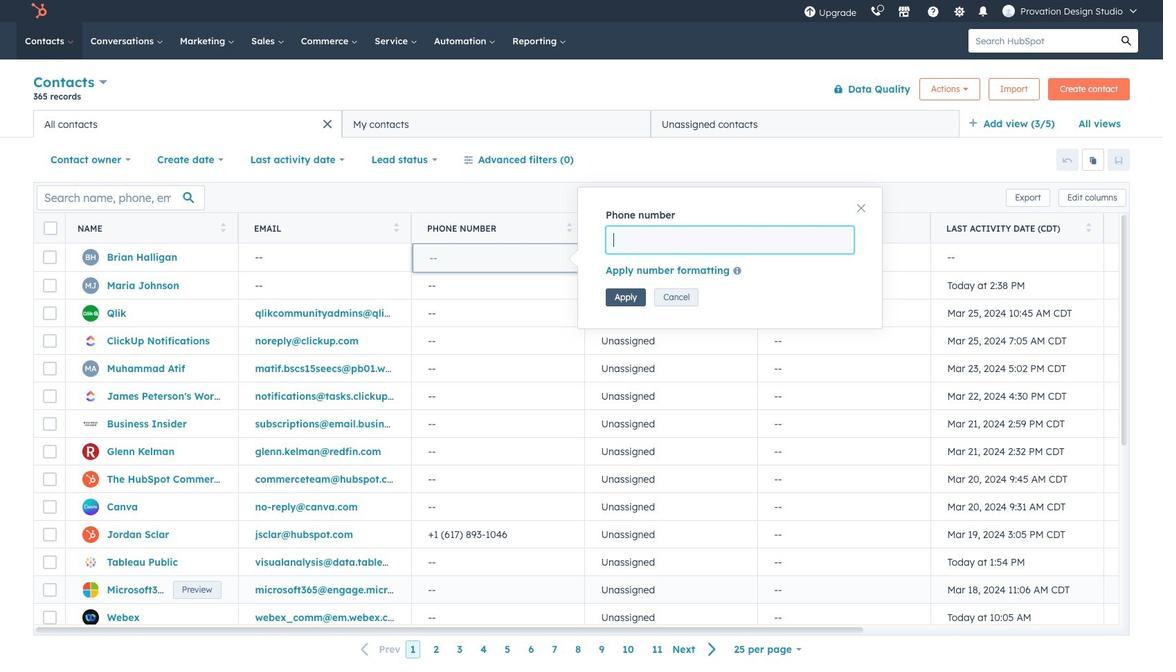 Task type: locate. For each thing, give the bounding box(es) containing it.
column header
[[758, 213, 931, 244]]

None text field
[[606, 226, 855, 254]]

pagination navigation
[[353, 641, 725, 660]]

0 horizontal spatial press to sort. image
[[221, 223, 226, 232]]

james peterson image
[[1003, 5, 1015, 17]]

1 horizontal spatial press to sort. image
[[567, 223, 572, 232]]

2 horizontal spatial press to sort. image
[[740, 223, 745, 232]]

3 press to sort. image from the left
[[740, 223, 745, 232]]

-- text field
[[430, 251, 566, 266]]

1 horizontal spatial press to sort. image
[[1086, 223, 1091, 232]]

press to sort. element
[[221, 223, 226, 234], [394, 223, 399, 234], [567, 223, 572, 234], [740, 223, 745, 234], [1086, 223, 1091, 234]]

2 press to sort. image from the left
[[1086, 223, 1091, 232]]

2 press to sort. element from the left
[[394, 223, 399, 234]]

press to sort. image
[[394, 223, 399, 232], [567, 223, 572, 232], [740, 223, 745, 232]]

Search HubSpot search field
[[969, 29, 1115, 53]]

close image
[[857, 204, 866, 213]]

press to sort. image for 4th press to sort. element from the right
[[394, 223, 399, 232]]

2 press to sort. image from the left
[[567, 223, 572, 232]]

banner
[[33, 71, 1130, 110]]

0 horizontal spatial press to sort. image
[[394, 223, 399, 232]]

1 press to sort. image from the left
[[394, 223, 399, 232]]

menu
[[797, 0, 1147, 22]]

press to sort. image
[[221, 223, 226, 232], [1086, 223, 1091, 232]]

1 press to sort. element from the left
[[221, 223, 226, 234]]

marketplaces image
[[898, 6, 911, 19]]



Task type: describe. For each thing, give the bounding box(es) containing it.
press to sort. image for 2nd press to sort. element from the right
[[740, 223, 745, 232]]

5 press to sort. element from the left
[[1086, 223, 1091, 234]]

Search name, phone, email addresses, or company search field
[[37, 185, 205, 210]]

4 press to sort. element from the left
[[740, 223, 745, 234]]

press to sort. image for 3rd press to sort. element from the left
[[567, 223, 572, 232]]

1 press to sort. image from the left
[[221, 223, 226, 232]]

3 press to sort. element from the left
[[567, 223, 572, 234]]



Task type: vqa. For each thing, say whether or not it's contained in the screenshot.
sync
no



